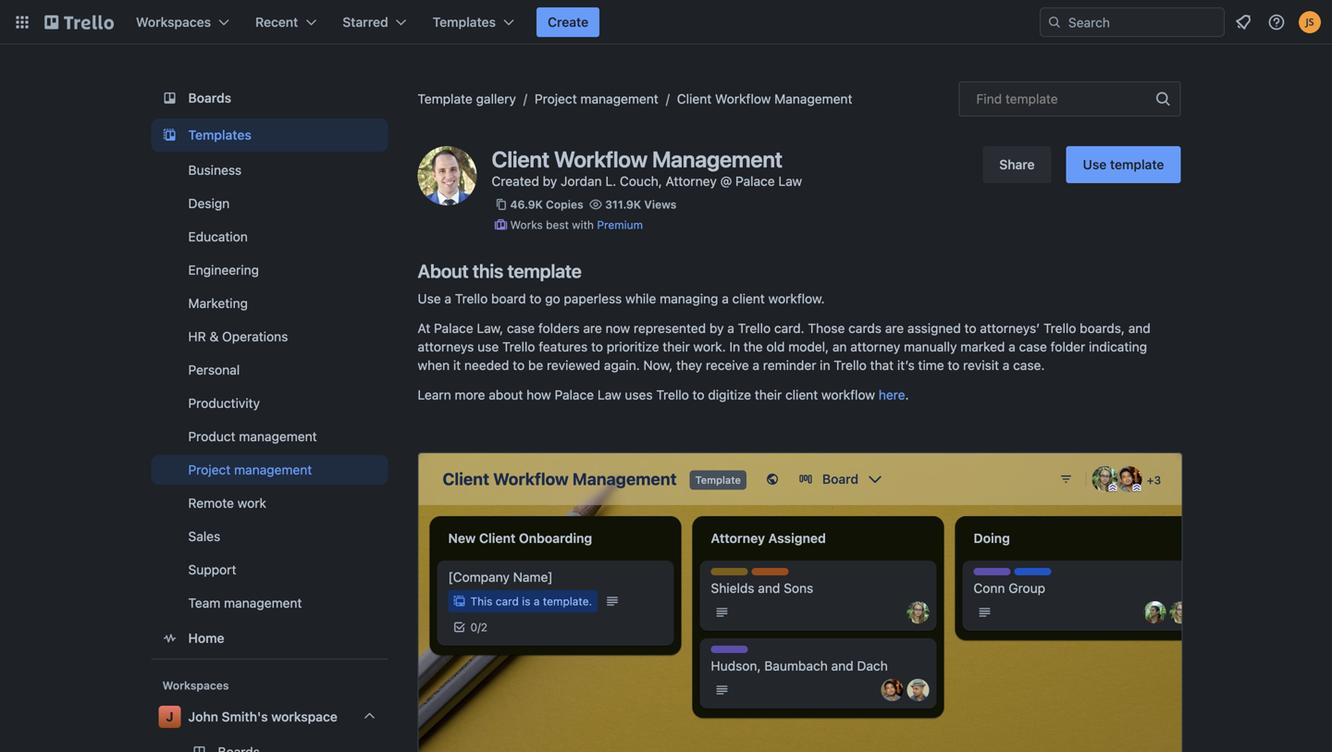 Task type: locate. For each thing, give the bounding box(es) containing it.
search image
[[1048, 15, 1062, 30]]

l.
[[606, 174, 616, 189]]

indicating
[[1089, 339, 1148, 354]]

workspaces up board icon
[[136, 14, 211, 30]]

1 horizontal spatial client
[[786, 387, 818, 403]]

templates up business
[[188, 127, 252, 143]]

with
[[572, 218, 594, 231]]

their inside at palace law, case folders are now represented by a trello card. those cards are assigned to attorneys' trello boards, and attorneys use trello features to prioritize their work. in the old model, an attorney manually marked a case folder indicating when it needed to be reviewed again. now, they receive a reminder in trello that it's time to revisit a case.
[[663, 339, 690, 354]]

palace
[[736, 174, 775, 189], [434, 321, 473, 336], [555, 387, 594, 403]]

boards
[[188, 90, 231, 105]]

1 horizontal spatial templates
[[433, 14, 496, 30]]

0 horizontal spatial by
[[543, 174, 557, 189]]

template inside field
[[1006, 91, 1058, 106]]

1 horizontal spatial palace
[[555, 387, 594, 403]]

by up work.
[[710, 321, 724, 336]]

features
[[539, 339, 588, 354]]

works best with premium
[[510, 218, 643, 231]]

jordan
[[561, 174, 602, 189]]

client for client workflow management created by jordan l. couch, attorney @ palace law
[[492, 146, 550, 172]]

to up "reviewed"
[[591, 339, 603, 354]]

0 horizontal spatial are
[[583, 321, 602, 336]]

are
[[583, 321, 602, 336], [885, 321, 904, 336]]

copies
[[546, 198, 584, 211]]

here link
[[879, 387, 906, 403]]

0 vertical spatial use
[[1083, 157, 1107, 172]]

client inside client workflow management created by jordan l. couch, attorney @ palace law
[[492, 146, 550, 172]]

2 horizontal spatial template
[[1110, 157, 1165, 172]]

0 vertical spatial client
[[733, 291, 765, 306]]

workflow up @
[[715, 91, 771, 106]]

templates link
[[151, 118, 388, 152]]

2 are from the left
[[885, 321, 904, 336]]

at
[[418, 321, 431, 336]]

0 vertical spatial project management
[[535, 91, 659, 106]]

0 horizontal spatial law
[[598, 387, 621, 403]]

assigned
[[908, 321, 961, 336]]

1 horizontal spatial law
[[779, 174, 802, 189]]

palace right @
[[736, 174, 775, 189]]

use inside "button"
[[1083, 157, 1107, 172]]

0 horizontal spatial palace
[[434, 321, 473, 336]]

go
[[545, 291, 560, 306]]

1 horizontal spatial by
[[710, 321, 724, 336]]

client workflow management created by jordan l. couch, attorney @ palace law
[[492, 146, 802, 189]]

templates up template gallery
[[433, 14, 496, 30]]

workspaces up john
[[162, 679, 229, 692]]

case right law, at the left of the page
[[507, 321, 535, 336]]

0 vertical spatial client
[[677, 91, 712, 106]]

0 vertical spatial management
[[775, 91, 853, 106]]

law right @
[[779, 174, 802, 189]]

use down find template field
[[1083, 157, 1107, 172]]

0 vertical spatial by
[[543, 174, 557, 189]]

management up client workflow management created by jordan l. couch, attorney @ palace law
[[581, 91, 659, 106]]

home image
[[159, 627, 181, 650]]

project management link
[[535, 91, 659, 106], [151, 455, 388, 485]]

1 horizontal spatial are
[[885, 321, 904, 336]]

couch,
[[620, 174, 662, 189]]

0 vertical spatial templates
[[433, 14, 496, 30]]

0 horizontal spatial templates
[[188, 127, 252, 143]]

that
[[870, 358, 894, 373]]

remote work
[[188, 496, 266, 511]]

1 vertical spatial template
[[1110, 157, 1165, 172]]

1 vertical spatial by
[[710, 321, 724, 336]]

team
[[188, 595, 221, 611]]

project up remote
[[188, 462, 231, 477]]

a down attorneys'
[[1009, 339, 1016, 354]]

0 horizontal spatial project management
[[188, 462, 312, 477]]

now,
[[644, 358, 673, 373]]

1 vertical spatial project management
[[188, 462, 312, 477]]

are up 'attorney'
[[885, 321, 904, 336]]

managing
[[660, 291, 719, 306]]

home link
[[151, 622, 388, 655]]

workflow inside client workflow management created by jordan l. couch, attorney @ palace law
[[554, 146, 648, 172]]

project management link down product management link
[[151, 455, 388, 485]]

uses
[[625, 387, 653, 403]]

to up marked
[[965, 321, 977, 336]]

are left now
[[583, 321, 602, 336]]

project management link down create button
[[535, 91, 659, 106]]

0 vertical spatial their
[[663, 339, 690, 354]]

1 vertical spatial management
[[652, 146, 783, 172]]

template board image
[[159, 124, 181, 146]]

reminder
[[763, 358, 817, 373]]

1 horizontal spatial their
[[755, 387, 782, 403]]

0 vertical spatial law
[[779, 174, 802, 189]]

to
[[530, 291, 542, 306], [965, 321, 977, 336], [591, 339, 603, 354], [513, 358, 525, 373], [948, 358, 960, 373], [693, 387, 705, 403]]

case.
[[1013, 358, 1045, 373]]

0 vertical spatial workspaces
[[136, 14, 211, 30]]

1 horizontal spatial project management link
[[535, 91, 659, 106]]

trello up folder on the right
[[1044, 321, 1077, 336]]

trello up the
[[738, 321, 771, 336]]

to left go at top
[[530, 291, 542, 306]]

0 horizontal spatial case
[[507, 321, 535, 336]]

workflow.
[[769, 291, 825, 306]]

a right managing
[[722, 291, 729, 306]]

0 horizontal spatial template
[[508, 260, 582, 282]]

find
[[977, 91, 1002, 106]]

education link
[[151, 222, 388, 252]]

use up at
[[418, 291, 441, 306]]

use a trello board to go paperless while managing a client workflow.
[[418, 291, 825, 306]]

0 horizontal spatial their
[[663, 339, 690, 354]]

this
[[473, 260, 504, 282]]

management
[[581, 91, 659, 106], [239, 429, 317, 444], [234, 462, 312, 477], [224, 595, 302, 611]]

a left case.
[[1003, 358, 1010, 373]]

0 vertical spatial palace
[[736, 174, 775, 189]]

1 vertical spatial workflow
[[554, 146, 648, 172]]

project management up work
[[188, 462, 312, 477]]

management inside client workflow management created by jordan l. couch, attorney @ palace law
[[652, 146, 783, 172]]

client down reminder at the right top
[[786, 387, 818, 403]]

0 horizontal spatial project
[[188, 462, 231, 477]]

home
[[188, 631, 224, 646]]

project
[[535, 91, 577, 106], [188, 462, 231, 477]]

case up case.
[[1019, 339, 1047, 354]]

0 vertical spatial workflow
[[715, 91, 771, 106]]

1 horizontal spatial workflow
[[715, 91, 771, 106]]

find template
[[977, 91, 1058, 106]]

engineering
[[188, 262, 259, 278]]

templates
[[433, 14, 496, 30], [188, 127, 252, 143]]

0 horizontal spatial use
[[418, 291, 441, 306]]

0 horizontal spatial workflow
[[554, 146, 648, 172]]

by up 46.9k copies
[[543, 174, 557, 189]]

use for use template
[[1083, 157, 1107, 172]]

again.
[[604, 358, 640, 373]]

1 vertical spatial case
[[1019, 339, 1047, 354]]

model,
[[789, 339, 829, 354]]

management for client workflow management created by jordan l. couch, attorney @ palace law
[[652, 146, 783, 172]]

their down represented
[[663, 339, 690, 354]]

0 vertical spatial template
[[1006, 91, 1058, 106]]

hr
[[188, 329, 206, 344]]

team management link
[[151, 589, 388, 618]]

case
[[507, 321, 535, 336], [1019, 339, 1047, 354]]

business link
[[151, 155, 388, 185]]

design
[[188, 196, 230, 211]]

to right time
[[948, 358, 960, 373]]

to left be
[[513, 358, 525, 373]]

template gallery link
[[418, 91, 516, 106]]

0 vertical spatial project management link
[[535, 91, 659, 106]]

trello down an
[[834, 358, 867, 373]]

0 vertical spatial project
[[535, 91, 577, 106]]

1 horizontal spatial template
[[1006, 91, 1058, 106]]

management down support link
[[224, 595, 302, 611]]

workspaces button
[[125, 7, 241, 37]]

be
[[528, 358, 543, 373]]

now
[[606, 321, 630, 336]]

1 vertical spatial use
[[418, 291, 441, 306]]

created
[[492, 174, 539, 189]]

client up created
[[492, 146, 550, 172]]

1 vertical spatial palace
[[434, 321, 473, 336]]

management
[[775, 91, 853, 106], [652, 146, 783, 172]]

board
[[491, 291, 526, 306]]

management down product management link
[[234, 462, 312, 477]]

palace down "reviewed"
[[555, 387, 594, 403]]

0 horizontal spatial project management link
[[151, 455, 388, 485]]

project management down create button
[[535, 91, 659, 106]]

1 horizontal spatial project
[[535, 91, 577, 106]]

about
[[489, 387, 523, 403]]

client down primary element
[[677, 91, 712, 106]]

0 vertical spatial case
[[507, 321, 535, 336]]

.
[[906, 387, 909, 403]]

attorney
[[851, 339, 901, 354]]

it's
[[898, 358, 915, 373]]

john
[[188, 709, 218, 725]]

about
[[418, 260, 469, 282]]

1 vertical spatial law
[[598, 387, 621, 403]]

2 vertical spatial template
[[508, 260, 582, 282]]

old
[[767, 339, 785, 354]]

1 horizontal spatial use
[[1083, 157, 1107, 172]]

workflow up l.
[[554, 146, 648, 172]]

a up in
[[728, 321, 735, 336]]

product management
[[188, 429, 317, 444]]

workflow
[[822, 387, 875, 403]]

client for client workflow management
[[677, 91, 712, 106]]

palace up "attorneys"
[[434, 321, 473, 336]]

&
[[210, 329, 219, 344]]

@
[[721, 174, 732, 189]]

client
[[733, 291, 765, 306], [786, 387, 818, 403]]

attorney
[[666, 174, 717, 189]]

product management link
[[151, 422, 388, 452]]

use for use a trello board to go paperless while managing a client workflow.
[[418, 291, 441, 306]]

0 horizontal spatial client
[[492, 146, 550, 172]]

1 horizontal spatial project management
[[535, 91, 659, 106]]

2 horizontal spatial palace
[[736, 174, 775, 189]]

client left workflow.
[[733, 291, 765, 306]]

1 vertical spatial client
[[492, 146, 550, 172]]

their down reminder at the right top
[[755, 387, 782, 403]]

trello
[[455, 291, 488, 306], [738, 321, 771, 336], [1044, 321, 1077, 336], [503, 339, 535, 354], [834, 358, 867, 373], [656, 387, 689, 403]]

law left uses
[[598, 387, 621, 403]]

palace inside at palace law, case folders are now represented by a trello card. those cards are assigned to attorneys' trello boards, and attorneys use trello features to prioritize their work. in the old model, an attorney manually marked a case folder indicating when it needed to be reviewed again. now, they receive a reminder in trello that it's time to revisit a case.
[[434, 321, 473, 336]]

project right gallery
[[535, 91, 577, 106]]

work.
[[694, 339, 726, 354]]

template inside "button"
[[1110, 157, 1165, 172]]

operations
[[222, 329, 288, 344]]

1 horizontal spatial client
[[677, 91, 712, 106]]

a down the
[[753, 358, 760, 373]]



Task type: vqa. For each thing, say whether or not it's contained in the screenshot.
the Board within Board "link"
no



Task type: describe. For each thing, give the bounding box(es) containing it.
recent button
[[244, 7, 328, 37]]

and
[[1129, 321, 1151, 336]]

law inside client workflow management created by jordan l. couch, attorney @ palace law
[[779, 174, 802, 189]]

0 notifications image
[[1233, 11, 1255, 33]]

2 vertical spatial palace
[[555, 387, 594, 403]]

best
[[546, 218, 569, 231]]

in
[[730, 339, 740, 354]]

more
[[455, 387, 485, 403]]

smith's
[[222, 709, 268, 725]]

boards,
[[1080, 321, 1125, 336]]

attorneys
[[418, 339, 474, 354]]

design link
[[151, 189, 388, 218]]

law,
[[477, 321, 504, 336]]

open information menu image
[[1268, 13, 1286, 31]]

trello up be
[[503, 339, 535, 354]]

premium link
[[597, 218, 643, 231]]

template for use template
[[1110, 157, 1165, 172]]

1 vertical spatial workspaces
[[162, 679, 229, 692]]

personal
[[188, 362, 240, 378]]

1 vertical spatial their
[[755, 387, 782, 403]]

reviewed
[[547, 358, 601, 373]]

by inside at palace law, case folders are now represented by a trello card. those cards are assigned to attorneys' trello boards, and attorneys use trello features to prioritize their work. in the old model, an attorney manually marked a case folder indicating when it needed to be reviewed again. now, they receive a reminder in trello that it's time to revisit a case.
[[710, 321, 724, 336]]

starred
[[343, 14, 388, 30]]

paperless
[[564, 291, 622, 306]]

prioritize
[[607, 339, 659, 354]]

a down the about
[[445, 291, 452, 306]]

1 vertical spatial client
[[786, 387, 818, 403]]

workspace
[[271, 709, 338, 725]]

workflow for client workflow management created by jordan l. couch, attorney @ palace law
[[554, 146, 648, 172]]

sales
[[188, 529, 220, 544]]

digitize
[[708, 387, 751, 403]]

to down they
[[693, 387, 705, 403]]

sales link
[[151, 522, 388, 552]]

1 vertical spatial templates
[[188, 127, 252, 143]]

primary element
[[0, 0, 1333, 44]]

they
[[676, 358, 703, 373]]

work
[[238, 496, 266, 511]]

team management
[[188, 595, 302, 611]]

while
[[626, 291, 656, 306]]

it
[[453, 358, 461, 373]]

by inside client workflow management created by jordan l. couch, attorney @ palace law
[[543, 174, 557, 189]]

use template
[[1083, 157, 1165, 172]]

works
[[510, 218, 543, 231]]

create button
[[537, 7, 600, 37]]

about this template
[[418, 260, 582, 282]]

templates inside popup button
[[433, 14, 496, 30]]

0 horizontal spatial client
[[733, 291, 765, 306]]

workflow for client workflow management
[[715, 91, 771, 106]]

board image
[[159, 87, 181, 109]]

how
[[527, 387, 551, 403]]

productivity
[[188, 396, 260, 411]]

marketing
[[188, 296, 248, 311]]

manually
[[904, 339, 957, 354]]

marketing link
[[151, 289, 388, 318]]

1 vertical spatial project management link
[[151, 455, 388, 485]]

hr & operations link
[[151, 322, 388, 352]]

revisit
[[963, 358, 999, 373]]

john smith's workspace
[[188, 709, 338, 725]]

management for client workflow management
[[775, 91, 853, 106]]

support link
[[151, 555, 388, 585]]

attorneys'
[[980, 321, 1040, 336]]

client workflow management
[[677, 91, 853, 106]]

46.9k copies
[[510, 198, 584, 211]]

premium
[[597, 218, 643, 231]]

receive
[[706, 358, 749, 373]]

management down productivity link
[[239, 429, 317, 444]]

template for find template
[[1006, 91, 1058, 106]]

views
[[644, 198, 677, 211]]

an
[[833, 339, 847, 354]]

here
[[879, 387, 906, 403]]

workspaces inside popup button
[[136, 14, 211, 30]]

card.
[[774, 321, 805, 336]]

recent
[[255, 14, 298, 30]]

create
[[548, 14, 589, 30]]

cards
[[849, 321, 882, 336]]

time
[[918, 358, 944, 373]]

trello down the 'this'
[[455, 291, 488, 306]]

1 horizontal spatial case
[[1019, 339, 1047, 354]]

use template button
[[1067, 146, 1181, 183]]

template gallery
[[418, 91, 516, 106]]

john smith (johnsmith38824343) image
[[1299, 11, 1321, 33]]

templates button
[[422, 7, 526, 37]]

client workflow management link
[[677, 91, 853, 106]]

trello down now,
[[656, 387, 689, 403]]

education
[[188, 229, 248, 244]]

use
[[478, 339, 499, 354]]

1 vertical spatial project
[[188, 462, 231, 477]]

311.9k
[[605, 198, 641, 211]]

palace inside client workflow management created by jordan l. couch, attorney @ palace law
[[736, 174, 775, 189]]

jordan l. couch, attorney @ palace law image
[[418, 146, 477, 205]]

sm image
[[492, 216, 510, 234]]

remote work link
[[151, 489, 388, 518]]

at palace law, case folders are now represented by a trello card. those cards are assigned to attorneys' trello boards, and attorneys use trello features to prioritize their work. in the old model, an attorney manually marked a case folder indicating when it needed to be reviewed again. now, they receive a reminder in trello that it's time to revisit a case.
[[418, 321, 1151, 373]]

engineering link
[[151, 255, 388, 285]]

1 are from the left
[[583, 321, 602, 336]]

back to home image
[[44, 7, 114, 37]]

gallery
[[476, 91, 516, 106]]

Find template field
[[959, 81, 1181, 117]]

business
[[188, 162, 242, 178]]

learn more about how palace law uses trello to digitize their client workflow here .
[[418, 387, 909, 403]]

Search field
[[1062, 8, 1224, 36]]

productivity link
[[151, 389, 388, 418]]

needed
[[464, 358, 509, 373]]

starred button
[[332, 7, 418, 37]]

those
[[808, 321, 845, 336]]

product
[[188, 429, 236, 444]]

marked
[[961, 339, 1005, 354]]

support
[[188, 562, 236, 577]]

in
[[820, 358, 831, 373]]

46.9k
[[510, 198, 543, 211]]



